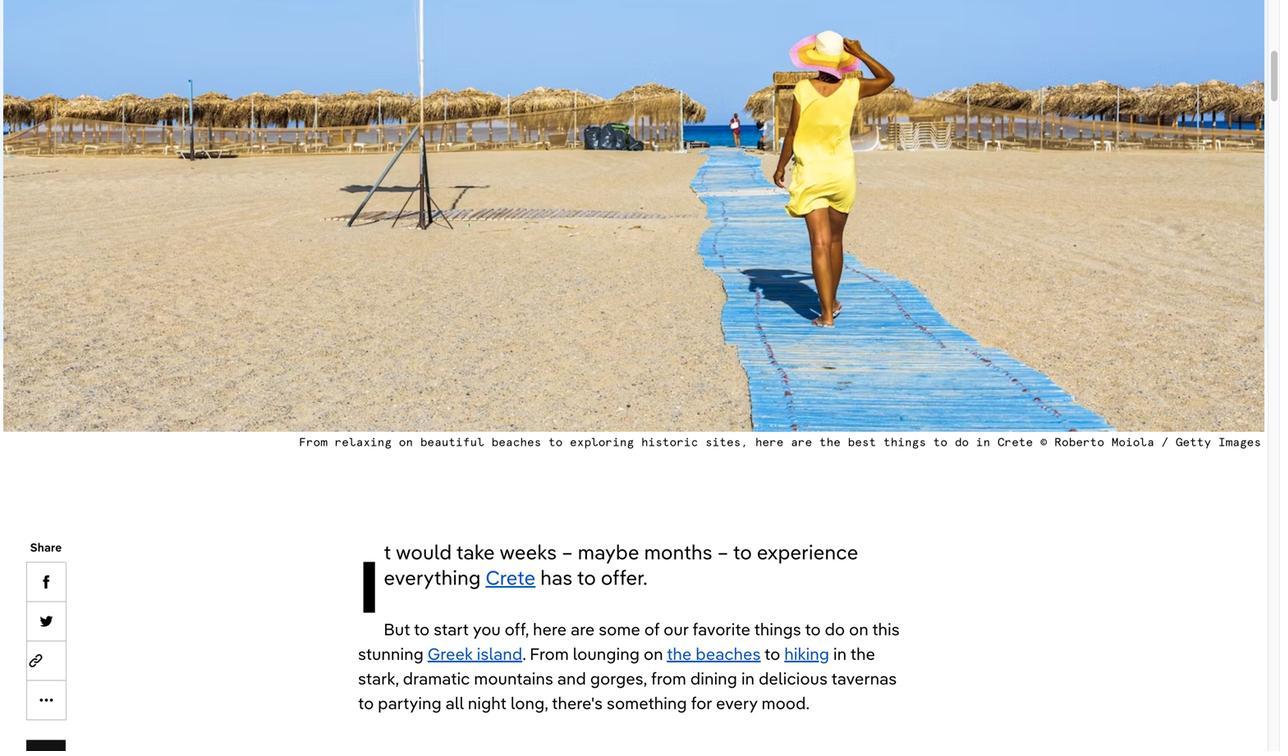 Task type: locate. For each thing, give the bounding box(es) containing it.
to right best
[[934, 437, 948, 449]]

do inside the but to start you off, here are some of our favorite things to do on this stunning
[[825, 619, 845, 640]]

things right best
[[884, 437, 927, 449]]

more options image
[[40, 694, 53, 707]]

share to facebook image
[[40, 576, 53, 589]]

0 horizontal spatial –
[[562, 540, 573, 565]]

weeks
[[500, 540, 557, 565]]

are inside the but to start you off, here are some of our favorite things to do on this stunning
[[571, 619, 595, 640]]

– up crete has to offer.
[[562, 540, 573, 565]]

from right . on the bottom
[[530, 643, 569, 664]]

1 horizontal spatial –
[[717, 540, 729, 565]]

to
[[549, 437, 563, 449], [934, 437, 948, 449], [733, 540, 752, 565], [577, 565, 596, 590], [414, 619, 430, 640], [805, 619, 821, 640], [765, 643, 781, 664], [358, 693, 374, 714]]

1 – from the left
[[562, 540, 573, 565]]

in left ©
[[976, 437, 991, 449]]

1 vertical spatial things
[[754, 619, 801, 640]]

long,
[[511, 693, 548, 714]]

2 horizontal spatial on
[[849, 619, 869, 640]]

on
[[399, 437, 413, 449], [849, 619, 869, 640], [644, 643, 663, 664]]

has
[[541, 565, 573, 590]]

gorges,
[[590, 668, 647, 689]]

1 vertical spatial do
[[825, 619, 845, 640]]

beaches
[[492, 437, 542, 449], [696, 643, 761, 664]]

in
[[976, 437, 991, 449], [834, 643, 847, 664], [742, 668, 755, 689]]

beaches down favorite
[[696, 643, 761, 664]]

0 vertical spatial from
[[299, 437, 328, 449]]

0 horizontal spatial beaches
[[492, 437, 542, 449]]

to left exploring
[[549, 437, 563, 449]]

night
[[468, 693, 507, 714]]

relaxing
[[335, 437, 392, 449]]

0 horizontal spatial do
[[825, 619, 845, 640]]

it
[[358, 540, 391, 632]]

the inside in the stark, dramatic mountains and gorges, from dining in delicious tavernas to partying all night long, there's something for every mood.
[[851, 643, 876, 664]]

from relaxing on beautiful beaches to exploring historic sites, here are the best things to do in crete © roberto moiola / getty images
[[299, 437, 1262, 449]]

1338743244
charming woman with sundress looking at the greek flag walking on falassarna beach, crete, greece
getty, rfc, falassarna, falasarna beach, flag, person image
[[3, 0, 1265, 432]]

crete
[[998, 437, 1033, 449], [486, 565, 536, 590]]

do
[[955, 437, 969, 449], [825, 619, 845, 640]]

1 horizontal spatial from
[[530, 643, 569, 664]]

to up hiking link
[[805, 619, 821, 640]]

lounging
[[573, 643, 640, 664]]

– right the months at the bottom right of page
[[717, 540, 729, 565]]

crete left ©
[[998, 437, 1033, 449]]

beaches right beautiful at the bottom of the page
[[492, 437, 542, 449]]

from
[[299, 437, 328, 449], [530, 643, 569, 664]]

0 vertical spatial crete
[[998, 437, 1033, 449]]

things up hiking link
[[754, 619, 801, 640]]

to inside it would take weeks – maybe months – to experience everything
[[733, 540, 752, 565]]

1 vertical spatial crete
[[486, 565, 536, 590]]

here right off,
[[533, 619, 567, 640]]

to right but
[[414, 619, 430, 640]]

are left best
[[791, 437, 812, 449]]

sites,
[[705, 437, 748, 449]]

in right hiking
[[834, 643, 847, 664]]

1 horizontal spatial are
[[791, 437, 812, 449]]

to down stark,
[[358, 693, 374, 714]]

do left ©
[[955, 437, 969, 449]]

2 vertical spatial in
[[742, 668, 755, 689]]

2 horizontal spatial the
[[851, 643, 876, 664]]

0 vertical spatial things
[[884, 437, 927, 449]]

the
[[820, 437, 841, 449], [667, 643, 692, 664], [851, 643, 876, 664]]

favorite
[[693, 619, 751, 640]]

start
[[434, 619, 469, 640]]

stunning
[[358, 643, 424, 664]]

1 vertical spatial here
[[533, 619, 567, 640]]

the down our
[[667, 643, 692, 664]]

crete link
[[486, 565, 536, 590]]

1 horizontal spatial beaches
[[696, 643, 761, 664]]

0 vertical spatial beaches
[[492, 437, 542, 449]]

and
[[557, 668, 586, 689]]

tavernas
[[832, 668, 897, 689]]

here inside the but to start you off, here are some of our favorite things to do on this stunning
[[533, 619, 567, 640]]

things inside the but to start you off, here are some of our favorite things to do on this stunning
[[754, 619, 801, 640]]

on down of
[[644, 643, 663, 664]]

0 horizontal spatial are
[[571, 619, 595, 640]]

the up tavernas
[[851, 643, 876, 664]]

months
[[644, 540, 713, 565]]

0 horizontal spatial crete
[[486, 565, 536, 590]]

1 horizontal spatial do
[[955, 437, 969, 449]]

to right the months at the bottom right of page
[[733, 540, 752, 565]]

things
[[884, 437, 927, 449], [754, 619, 801, 640]]

share
[[30, 540, 62, 555]]

1 vertical spatial on
[[849, 619, 869, 640]]

©
[[1041, 437, 1048, 449]]

of
[[645, 619, 660, 640]]

on left this
[[849, 619, 869, 640]]

in the stark, dramatic mountains and gorges, from dining in delicious tavernas to partying all night long, there's something for every mood.
[[358, 643, 897, 714]]

the left best
[[820, 437, 841, 449]]

would
[[396, 540, 452, 565]]

do up hiking link
[[825, 619, 845, 640]]

1 horizontal spatial on
[[644, 643, 663, 664]]

island
[[477, 643, 523, 664]]

0 horizontal spatial things
[[754, 619, 801, 640]]

share to twitter image
[[40, 615, 53, 628]]

on right relaxing
[[399, 437, 413, 449]]

historic
[[641, 437, 698, 449]]

roberto
[[1055, 437, 1105, 449]]

crete down "weeks" on the bottom of page
[[486, 565, 536, 590]]

images
[[1219, 437, 1262, 449]]

our
[[664, 619, 689, 640]]

in up every
[[742, 668, 755, 689]]

it would take weeks – maybe months – to experience everything
[[358, 540, 859, 632]]

0 horizontal spatial here
[[533, 619, 567, 640]]

1 vertical spatial in
[[834, 643, 847, 664]]

to right has
[[577, 565, 596, 590]]

are up 'lounging'
[[571, 619, 595, 640]]

everything
[[384, 565, 481, 590]]

2 vertical spatial on
[[644, 643, 663, 664]]

–
[[562, 540, 573, 565], [717, 540, 729, 565]]

are
[[791, 437, 812, 449], [571, 619, 595, 640]]

0 vertical spatial here
[[755, 437, 784, 449]]

2 horizontal spatial in
[[976, 437, 991, 449]]

from left relaxing
[[299, 437, 328, 449]]

here
[[755, 437, 784, 449], [533, 619, 567, 640]]

here right sites,
[[755, 437, 784, 449]]

1 vertical spatial are
[[571, 619, 595, 640]]

0 vertical spatial on
[[399, 437, 413, 449]]

1 vertical spatial beaches
[[696, 643, 761, 664]]

1 horizontal spatial in
[[834, 643, 847, 664]]

offer.
[[601, 565, 648, 590]]



Task type: describe. For each thing, give the bounding box(es) containing it.
0 horizontal spatial the
[[667, 643, 692, 664]]

to inside in the stark, dramatic mountains and gorges, from dining in delicious tavernas to partying all night long, there's something for every mood.
[[358, 693, 374, 714]]

you
[[473, 619, 501, 640]]

from
[[651, 668, 687, 689]]

dramatic
[[403, 668, 470, 689]]

exploring
[[570, 437, 634, 449]]

dining
[[691, 668, 738, 689]]

this
[[872, 619, 900, 640]]

delicious
[[759, 668, 828, 689]]

partying
[[378, 693, 442, 714]]

beautiful
[[420, 437, 484, 449]]

greek island link
[[428, 643, 523, 664]]

for
[[691, 693, 712, 714]]

/
[[1162, 437, 1169, 449]]

off,
[[505, 619, 529, 640]]

moiola
[[1112, 437, 1155, 449]]

0 horizontal spatial on
[[399, 437, 413, 449]]

maybe
[[578, 540, 639, 565]]

on inside the but to start you off, here are some of our favorite things to do on this stunning
[[849, 619, 869, 640]]

but to start you off, here are some of our favorite things to do on this stunning
[[358, 619, 900, 664]]

1 vertical spatial from
[[530, 643, 569, 664]]

best
[[848, 437, 877, 449]]

all
[[446, 693, 464, 714]]

greek
[[428, 643, 473, 664]]

some
[[599, 619, 641, 640]]

every
[[716, 693, 758, 714]]

1 horizontal spatial here
[[755, 437, 784, 449]]

crete has to offer.
[[486, 565, 648, 590]]

1 horizontal spatial the
[[820, 437, 841, 449]]

greek island . from lounging on the beaches to hiking
[[428, 643, 830, 664]]

0 vertical spatial do
[[955, 437, 969, 449]]

hiking
[[785, 643, 830, 664]]

the beaches link
[[667, 643, 761, 664]]

to up delicious at the right of page
[[765, 643, 781, 664]]

getty
[[1176, 437, 1212, 449]]

mountains
[[474, 668, 553, 689]]

.
[[523, 643, 526, 664]]

0 horizontal spatial in
[[742, 668, 755, 689]]

0 horizontal spatial from
[[299, 437, 328, 449]]

stark,
[[358, 668, 399, 689]]

there's
[[552, 693, 603, 714]]

1 horizontal spatial crete
[[998, 437, 1033, 449]]

0 vertical spatial in
[[976, 437, 991, 449]]

hiking link
[[785, 643, 830, 664]]

but
[[384, 619, 410, 640]]

2 – from the left
[[717, 540, 729, 565]]

something
[[607, 693, 687, 714]]

0 vertical spatial are
[[791, 437, 812, 449]]

experience
[[757, 540, 859, 565]]

1 horizontal spatial things
[[884, 437, 927, 449]]

mood.
[[762, 693, 810, 714]]

take
[[456, 540, 495, 565]]



Task type: vqa. For each thing, say whether or not it's contained in the screenshot.
has
yes



